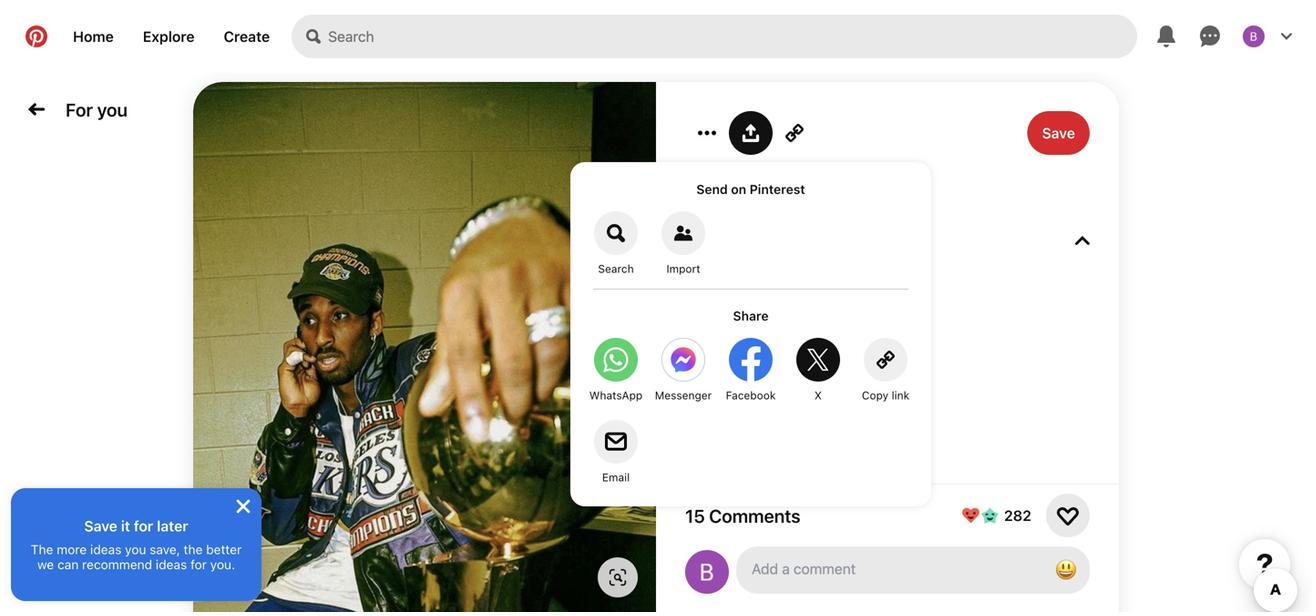 Task type: vqa. For each thing, say whether or not it's contained in the screenshot.
Pinterest
yes



Task type: locate. For each thing, give the bounding box(es) containing it.
1 vertical spatial you
[[125, 542, 146, 557]]

copy link
[[862, 389, 909, 402]]

it right m
[[773, 273, 782, 291]]

facebook
[[726, 389, 776, 402]]

it right ora link
[[785, 512, 794, 529]]

great
[[782, 333, 816, 350]]

it for s
[[768, 572, 776, 590]]

❤️ inside m love it ❤️ 2w
[[785, 273, 800, 291]]

photo
[[820, 333, 858, 350]]

explore link
[[128, 15, 209, 58]]

reply
[[763, 354, 798, 369], [755, 535, 790, 550], [758, 595, 792, 610]]

0 vertical spatial for
[[134, 518, 153, 535]]

whatsapp
[[589, 389, 643, 402]]

home link
[[58, 15, 128, 58]]

for left later
[[134, 518, 153, 535]]

m link
[[722, 273, 735, 291]]

raymond image
[[685, 391, 714, 421]]

1 horizontal spatial for
[[190, 557, 207, 572]]

ideas down later
[[156, 557, 187, 572]]

0 horizontal spatial for
[[134, 518, 153, 535]]

rolando link
[[722, 333, 778, 350]]

reply button down great
[[763, 354, 798, 369]]

love down react image
[[790, 392, 821, 409]]

reply button
[[763, 354, 798, 369], [755, 535, 790, 550]]

expand icon image
[[1075, 233, 1090, 248]]

0 vertical spatial reply
[[763, 354, 798, 369]]

❤️ up react icon
[[797, 512, 812, 529]]

x
[[815, 389, 822, 402]]

for left you.
[[190, 557, 207, 572]]

it right x
[[825, 392, 833, 409]]

love for s
[[733, 572, 764, 590]]

ora image
[[685, 512, 714, 541]]

3
[[834, 354, 842, 369]]

15 comments
[[685, 505, 801, 526]]

❤️ right x
[[837, 392, 852, 409]]

282
[[1004, 507, 1031, 524]]

save for save it for later the more ideas you save, the better we can recommend ideas for you.
[[84, 518, 117, 535]]

reply button for love
[[755, 535, 790, 550]]

we
[[37, 557, 54, 572]]

love for m
[[738, 273, 769, 291]]

comments
[[685, 230, 777, 251], [709, 505, 801, 526]]

love
[[738, 273, 769, 291], [790, 392, 821, 409], [750, 512, 781, 529], [733, 572, 764, 590]]

you left the save, at the left bottom of the page
[[125, 542, 146, 557]]

save button
[[1027, 111, 1090, 155], [1027, 111, 1090, 155]]

love right ora link
[[750, 512, 781, 529]]

love right s link
[[733, 572, 764, 590]]

copy
[[862, 389, 889, 402]]

rolando image
[[685, 333, 714, 362]]

❤️ up great
[[785, 273, 800, 291]]

ideas
[[90, 542, 121, 557], [156, 557, 187, 572]]

1 vertical spatial reply button
[[755, 535, 790, 550]]

reply down great
[[763, 354, 798, 369]]

share on facebook image
[[729, 338, 773, 382]]

it up "recommend"
[[121, 518, 130, 535]]

b0bth3builder2k23 image
[[685, 550, 729, 594]]

share on twitter image
[[796, 338, 840, 382]]

0 vertical spatial save
[[1042, 124, 1075, 142]]

❤️
[[785, 273, 800, 291], [837, 392, 852, 409], [797, 512, 812, 529], [780, 572, 795, 590]]

save
[[1042, 124, 1075, 142], [84, 518, 117, 535]]

rolando
[[722, 333, 778, 350]]

1 vertical spatial reply
[[755, 535, 790, 550]]

comments up m link
[[685, 230, 777, 251]]

search icon image
[[306, 29, 321, 44]]

1 horizontal spatial save
[[1042, 124, 1075, 142]]

😃 button
[[736, 547, 1090, 594], [1048, 552, 1084, 589]]

2 vertical spatial reply
[[758, 595, 792, 610]]

0 vertical spatial reply button
[[763, 354, 798, 369]]

reply down ora love it ❤️
[[755, 535, 790, 550]]

you
[[97, 99, 128, 120], [125, 542, 146, 557]]

the
[[184, 542, 203, 557]]

pinterest
[[750, 182, 805, 197]]

for
[[66, 99, 93, 120]]

ideas right more
[[90, 542, 121, 557]]

it right s link
[[768, 572, 776, 590]]

reply down s love it ❤️
[[758, 595, 792, 610]]

save for save
[[1042, 124, 1075, 142]]

reply for love
[[755, 535, 790, 550]]

0 horizontal spatial save
[[84, 518, 117, 535]]

1 vertical spatial save
[[84, 518, 117, 535]]

comments up 1w
[[709, 505, 801, 526]]

ora link
[[722, 512, 747, 529]]

3 button
[[834, 354, 842, 369]]

legend
[[883, 333, 928, 350]]

for
[[134, 518, 153, 535], [190, 557, 207, 572]]

you.
[[210, 557, 235, 572]]

save inside the save it for later the more ideas you save, the better we can recommend ideas for you.
[[84, 518, 117, 535]]

react image
[[808, 535, 822, 549]]

love right m link
[[738, 273, 769, 291]]

save it for later the more ideas you save, the better we can recommend ideas for you.
[[31, 518, 242, 572]]

m image
[[685, 273, 714, 302]]

you right for
[[97, 99, 128, 120]]

0 vertical spatial you
[[97, 99, 128, 120]]

1 horizontal spatial ideas
[[156, 557, 187, 572]]

on
[[731, 182, 746, 197]]

it
[[773, 273, 782, 291], [825, 392, 833, 409], [785, 512, 794, 529], [121, 518, 130, 535], [768, 572, 776, 590]]

0 horizontal spatial ideas
[[90, 542, 121, 557]]

1w
[[722, 535, 737, 550]]

reply button down ora love it ❤️
[[755, 535, 790, 550]]

for you button
[[58, 91, 135, 127]]

share on messenger image
[[662, 338, 705, 382]]

explore
[[143, 28, 195, 45]]

❤️ right s
[[780, 572, 795, 590]]

love inside m love it ❤️ 2w
[[738, 273, 769, 291]]

s
[[722, 572, 729, 590]]

2w
[[722, 296, 739, 311]]

recommend
[[82, 557, 152, 572]]

ora
[[722, 512, 747, 529]]



Task type: describe. For each thing, give the bounding box(es) containing it.
rolando great photo rip legend
[[722, 333, 928, 350]]

reply for great
[[763, 354, 798, 369]]

email
[[602, 471, 630, 484]]

create
[[224, 28, 270, 45]]

bob builder image
[[1243, 26, 1265, 47]]

it for ora
[[785, 512, 794, 529]]

save,
[[150, 542, 180, 557]]

it inside m love it ❤️ 2w
[[773, 273, 782, 291]]

rip
[[862, 333, 879, 350]]

raymond love it ❤️
[[722, 392, 852, 409]]

s love it ❤️
[[722, 572, 795, 590]]

raymond link
[[722, 392, 786, 409]]

for you
[[66, 99, 128, 120]]

raymond
[[722, 392, 786, 409]]

better
[[206, 542, 242, 557]]

messenger
[[655, 389, 712, 402]]

later
[[157, 518, 188, 535]]

share on email image
[[594, 420, 638, 464]]

15
[[685, 505, 705, 526]]

13w
[[722, 354, 745, 369]]

s link
[[722, 572, 729, 590]]

m love it ❤️ 2w
[[722, 273, 800, 311]]

send on pinterest
[[696, 182, 805, 197]]

send
[[696, 182, 728, 197]]

comments button
[[685, 230, 1090, 251]]

0 vertical spatial comments
[[685, 230, 777, 251]]

react image
[[816, 354, 830, 369]]

6w
[[722, 595, 739, 610]]

link
[[892, 389, 909, 402]]

search
[[598, 262, 634, 275]]

it for raymond
[[825, 392, 833, 409]]

1 vertical spatial comments
[[709, 505, 801, 526]]

😃
[[1055, 557, 1077, 582]]

reply button for great
[[763, 354, 798, 369]]

home
[[73, 28, 114, 45]]

click to shop image
[[609, 569, 627, 587]]

s image
[[685, 572, 714, 601]]

❤️ for ora love it ❤️
[[797, 512, 812, 529]]

❤️ for s love it ❤️
[[780, 572, 795, 590]]

ora love it ❤️
[[722, 512, 812, 529]]

create link
[[209, 15, 284, 58]]

love for ora
[[750, 512, 781, 529]]

can
[[57, 557, 79, 572]]

import
[[666, 262, 700, 275]]

❤️ for raymond love it ❤️
[[837, 392, 852, 409]]

❤️ for m love it ❤️ 2w
[[785, 273, 800, 291]]

it inside the save it for later the more ideas you save, the better we can recommend ideas for you.
[[121, 518, 130, 535]]

you inside the save it for later the more ideas you save, the better we can recommend ideas for you.
[[125, 542, 146, 557]]

you inside "button"
[[97, 99, 128, 120]]

the
[[31, 542, 53, 557]]

share
[[733, 308, 769, 323]]

1 vertical spatial for
[[190, 557, 207, 572]]

reaction image
[[1057, 505, 1079, 527]]

Add a comment field
[[752, 560, 1033, 578]]

m
[[722, 273, 735, 291]]

love for raymond
[[790, 392, 821, 409]]

Search text field
[[328, 15, 1137, 58]]

more
[[57, 542, 87, 557]]



